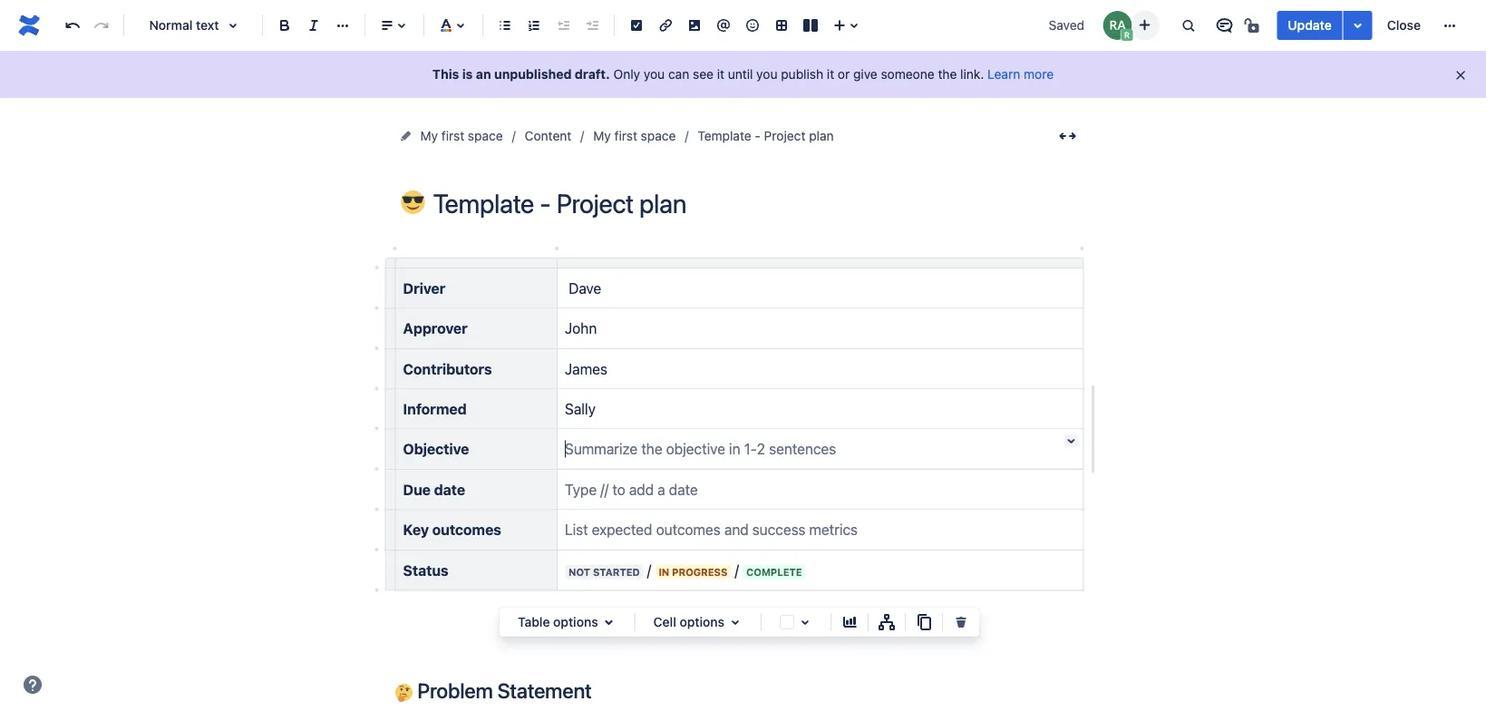 Task type: describe. For each thing, give the bounding box(es) containing it.
update
[[1289, 18, 1332, 33]]

key outcomes
[[403, 521, 502, 538]]

2 my first space from the left
[[594, 128, 676, 143]]

2 my first space link from the left
[[594, 125, 676, 147]]

not started / in progress / complete
[[569, 562, 803, 579]]

bold ⌘b image
[[274, 15, 296, 36]]

can
[[669, 67, 690, 82]]

the
[[939, 67, 957, 82]]

expand dropdown menu image for cell options
[[725, 611, 747, 633]]

in
[[659, 566, 670, 578]]

1 my first space link from the left
[[421, 125, 503, 147]]

cell options button
[[643, 611, 754, 633]]

2 / from the left
[[735, 562, 739, 579]]

align left image
[[377, 15, 398, 36]]

approver
[[403, 320, 468, 337]]

move this page image
[[399, 129, 413, 143]]

problem
[[418, 679, 493, 703]]

add image, video, or file image
[[684, 15, 706, 36]]

bullet list ⌘⇧8 image
[[494, 15, 516, 36]]

update button
[[1278, 11, 1343, 40]]

john
[[565, 320, 597, 337]]

more image
[[1440, 15, 1462, 36]]

sally
[[565, 400, 596, 418]]

mention image
[[713, 15, 735, 36]]

1 you from the left
[[644, 67, 665, 82]]

link.
[[961, 67, 985, 82]]

progress
[[672, 566, 728, 578]]

template
[[698, 128, 752, 143]]

normal text
[[149, 18, 219, 33]]

close button
[[1377, 11, 1433, 40]]

key
[[403, 521, 429, 538]]

table options
[[518, 615, 598, 630]]

someone
[[881, 67, 935, 82]]

emoji image
[[742, 15, 764, 36]]

2 first from the left
[[615, 128, 638, 143]]

copy image
[[914, 611, 935, 633]]

:thinking: image
[[395, 684, 413, 702]]

more formatting image
[[332, 15, 354, 36]]

1 first from the left
[[442, 128, 465, 143]]

saved
[[1049, 18, 1085, 33]]

1 / from the left
[[648, 562, 652, 579]]

status
[[403, 562, 449, 579]]

numbered list ⌘⇧7 image
[[523, 15, 545, 36]]

more
[[1024, 67, 1054, 82]]

Give this page a title text field
[[433, 189, 1085, 219]]

1 my from the left
[[421, 128, 438, 143]]

this is an unpublished draft. only you can see it until you publish it or give someone the link. learn more
[[433, 67, 1054, 82]]

options for cell options
[[680, 615, 725, 630]]

plan
[[809, 128, 834, 143]]

2 my from the left
[[594, 128, 611, 143]]

1 my first space from the left
[[421, 128, 503, 143]]

find and replace image
[[1178, 15, 1200, 36]]

content link
[[525, 125, 572, 147]]

manage connected data image
[[876, 611, 898, 633]]

an
[[476, 67, 491, 82]]

contributors
[[403, 360, 492, 377]]

indent tab image
[[582, 15, 603, 36]]

:thinking: image
[[395, 684, 413, 702]]

normal
[[149, 18, 193, 33]]

2 it from the left
[[827, 67, 835, 82]]

due date
[[403, 481, 466, 498]]

until
[[728, 67, 753, 82]]

table
[[518, 615, 550, 630]]



Task type: vqa. For each thing, say whether or not it's contained in the screenshot.
My associated with second "My first space" link from the right
yes



Task type: locate. For each thing, give the bounding box(es) containing it.
no restrictions image
[[1243, 15, 1265, 36]]

ruby anderson image
[[1103, 11, 1133, 40]]

you
[[644, 67, 665, 82], [757, 67, 778, 82]]

first
[[442, 128, 465, 143], [615, 128, 638, 143]]

problem statement
[[413, 679, 592, 703]]

options right 'table'
[[554, 615, 598, 630]]

driver
[[403, 279, 446, 297]]

0 horizontal spatial space
[[468, 128, 503, 143]]

-
[[755, 128, 761, 143]]

my first space link
[[421, 125, 503, 147], [594, 125, 676, 147]]

my first space
[[421, 128, 503, 143], [594, 128, 676, 143]]

dismiss image
[[1454, 68, 1469, 83]]

it
[[717, 67, 725, 82], [827, 67, 835, 82]]

it right see
[[717, 67, 725, 82]]

started
[[593, 566, 640, 578]]

learn
[[988, 67, 1021, 82]]

1 options from the left
[[554, 615, 598, 630]]

options right 'cell'
[[680, 615, 725, 630]]

help image
[[22, 674, 44, 696]]

options inside cell options popup button
[[680, 615, 725, 630]]

my
[[421, 128, 438, 143], [594, 128, 611, 143]]

this
[[433, 67, 459, 82]]

my first space link right move this page icon
[[421, 125, 503, 147]]

my right content
[[594, 128, 611, 143]]

1 horizontal spatial expand dropdown menu image
[[725, 611, 747, 633]]

my right move this page icon
[[421, 128, 438, 143]]

1 horizontal spatial my first space link
[[594, 125, 676, 147]]

my first space right move this page icon
[[421, 128, 503, 143]]

/
[[648, 562, 652, 579], [735, 562, 739, 579]]

:sunglasses: image
[[401, 191, 425, 214]]

chart image
[[839, 611, 861, 633]]

due
[[403, 481, 431, 498]]

expand dropdown menu image down the progress
[[725, 611, 747, 633]]

space down can at top left
[[641, 128, 676, 143]]

undo ⌘z image
[[62, 15, 83, 36]]

/ left in
[[648, 562, 652, 579]]

cell
[[654, 615, 677, 630]]

0 horizontal spatial first
[[442, 128, 465, 143]]

content
[[525, 128, 572, 143]]

2 you from the left
[[757, 67, 778, 82]]

you right until
[[757, 67, 778, 82]]

table image
[[771, 15, 793, 36]]

1 horizontal spatial /
[[735, 562, 739, 579]]

unpublished
[[495, 67, 572, 82]]

objective
[[403, 441, 469, 458]]

options inside table options dropdown button
[[554, 615, 598, 630]]

2 space from the left
[[641, 128, 676, 143]]

invite to edit image
[[1134, 14, 1156, 36]]

it left or
[[827, 67, 835, 82]]

my first space down the only
[[594, 128, 676, 143]]

template - project plan
[[698, 128, 834, 143]]

redo ⌘⇧z image
[[91, 15, 112, 36]]

you left can at top left
[[644, 67, 665, 82]]

confluence image
[[15, 11, 44, 40], [15, 11, 44, 40]]

0 horizontal spatial expand dropdown menu image
[[598, 611, 620, 633]]

2 expand dropdown menu image from the left
[[725, 611, 747, 633]]

is
[[463, 67, 473, 82]]

1 it from the left
[[717, 67, 725, 82]]

1 space from the left
[[468, 128, 503, 143]]

my first space link down the only
[[594, 125, 676, 147]]

expand dropdown menu image for table options
[[598, 611, 620, 633]]

0 horizontal spatial it
[[717, 67, 725, 82]]

remove image
[[951, 611, 973, 633]]

0 horizontal spatial my
[[421, 128, 438, 143]]

informed
[[403, 400, 467, 418]]

expand dropdown menu image
[[598, 611, 620, 633], [725, 611, 747, 633]]

1 horizontal spatial it
[[827, 67, 835, 82]]

james
[[565, 360, 608, 377]]

cell background image
[[795, 611, 816, 633]]

:sunglasses: image
[[401, 191, 425, 214]]

first right move this page icon
[[442, 128, 465, 143]]

1 horizontal spatial space
[[641, 128, 676, 143]]

date
[[434, 481, 466, 498]]

0 horizontal spatial /
[[648, 562, 652, 579]]

table options button
[[507, 611, 627, 633]]

statement
[[498, 679, 592, 703]]

expand dropdown menu image down started
[[598, 611, 620, 633]]

link image
[[655, 15, 677, 36]]

1 horizontal spatial my
[[594, 128, 611, 143]]

or
[[838, 67, 850, 82]]

make page full-width image
[[1057, 125, 1079, 147]]

1 horizontal spatial options
[[680, 615, 725, 630]]

outcomes
[[432, 521, 502, 538]]

options for table options
[[554, 615, 598, 630]]

publish
[[781, 67, 824, 82]]

space
[[468, 128, 503, 143], [641, 128, 676, 143]]

comment icon image
[[1214, 15, 1236, 36]]

action item image
[[626, 15, 648, 36]]

0 horizontal spatial options
[[554, 615, 598, 630]]

0 horizontal spatial my first space link
[[421, 125, 503, 147]]

draft.
[[575, 67, 610, 82]]

0 horizontal spatial my first space
[[421, 128, 503, 143]]

text
[[196, 18, 219, 33]]

close
[[1388, 18, 1422, 33]]

1 horizontal spatial first
[[615, 128, 638, 143]]

template - project plan link
[[698, 125, 834, 147]]

see
[[693, 67, 714, 82]]

only
[[614, 67, 641, 82]]

dave
[[565, 279, 602, 297]]

complete
[[747, 566, 803, 578]]

/ right the progress
[[735, 562, 739, 579]]

2 options from the left
[[680, 615, 725, 630]]

space down the an
[[468, 128, 503, 143]]

give
[[854, 67, 878, 82]]

1 horizontal spatial my first space
[[594, 128, 676, 143]]

1 horizontal spatial you
[[757, 67, 778, 82]]

normal text button
[[132, 5, 255, 45]]

project
[[764, 128, 806, 143]]

layouts image
[[800, 15, 822, 36]]

adjust update settings image
[[1348, 15, 1370, 36]]

options
[[554, 615, 598, 630], [680, 615, 725, 630]]

1 expand dropdown menu image from the left
[[598, 611, 620, 633]]

first down the only
[[615, 128, 638, 143]]

0 horizontal spatial you
[[644, 67, 665, 82]]

learn more link
[[988, 67, 1054, 82]]

cell options
[[654, 615, 725, 630]]

outdent ⇧tab image
[[553, 15, 574, 36]]

Main content area, start typing to enter text. text field
[[384, 245, 1097, 721]]

not
[[569, 566, 591, 578]]

italic ⌘i image
[[303, 15, 325, 36]]



